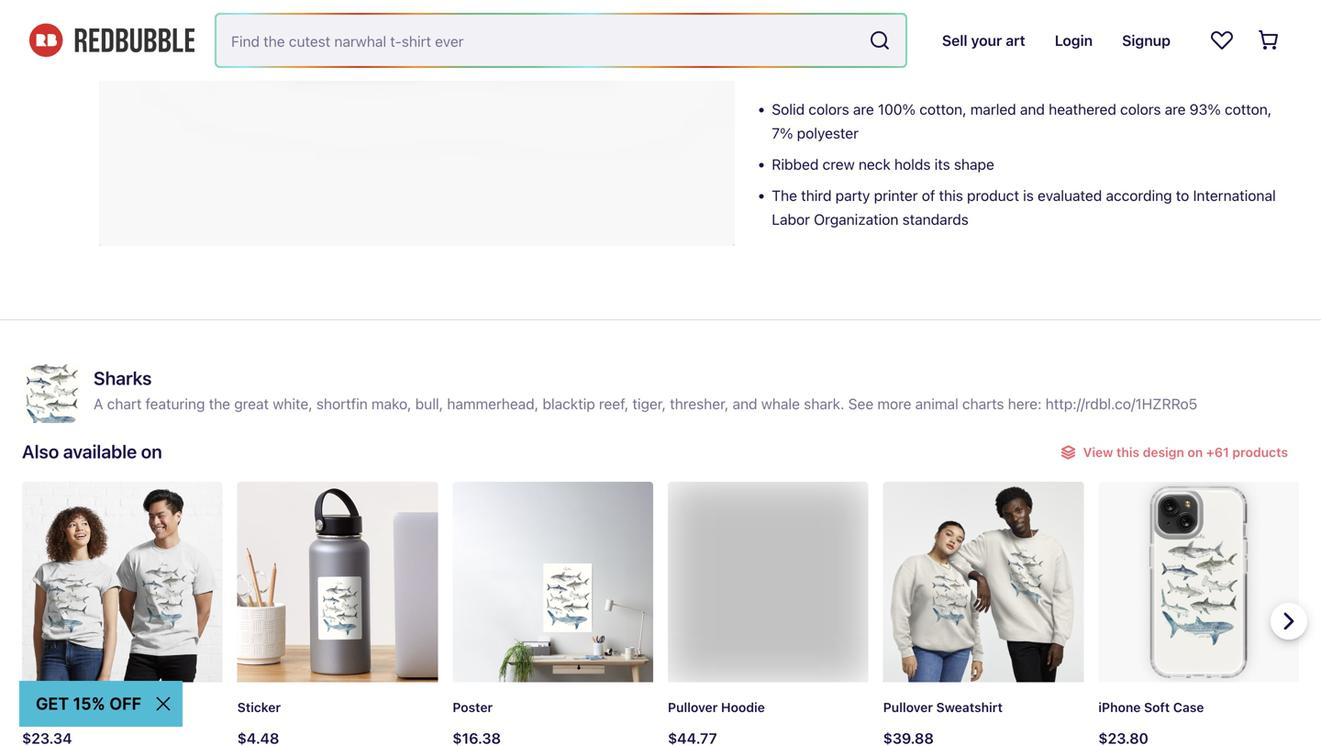 Task type: locate. For each thing, give the bounding box(es) containing it.
blacktip
[[543, 395, 596, 413]]

2 colors from the left
[[1121, 101, 1162, 118]]

0 horizontal spatial are
[[854, 101, 875, 118]]

solid colors are 100% cotton, marled and heathered colors are 93% cotton, 7% polyester
[[772, 101, 1273, 142]]

and left whale
[[733, 395, 758, 413]]

this
[[940, 187, 964, 204]]

pullover left sweatshirt
[[884, 700, 934, 715]]

pullover
[[668, 700, 718, 715], [884, 700, 934, 715]]

and
[[1021, 101, 1046, 118], [733, 395, 758, 413]]

item preview, sticker designed and sold by amyhamilton. image
[[237, 482, 438, 683]]

1 horizontal spatial and
[[1021, 101, 1046, 118]]

of
[[922, 187, 936, 204]]

colors up polyester
[[809, 101, 850, 118]]

Search term search field
[[217, 15, 862, 66]]

sharks
[[94, 367, 152, 389]]

polyester
[[797, 124, 859, 142]]

item preview, poster designed and sold by amyhamilton. image
[[453, 482, 654, 683]]

ribbed crew neck holds its shape
[[772, 156, 995, 173]]

iphone
[[1099, 700, 1141, 715]]

hoodie
[[721, 700, 765, 715]]

1 horizontal spatial pullover
[[884, 700, 934, 715]]

1 cotton, from the left
[[920, 101, 967, 118]]

featuring
[[146, 395, 205, 413]]

1 are from the left
[[854, 101, 875, 118]]

soft
[[1145, 700, 1171, 715]]

1 horizontal spatial cotton,
[[1225, 101, 1273, 118]]

third
[[802, 187, 832, 204]]

t-
[[70, 700, 83, 715]]

according
[[1107, 187, 1173, 204]]

pullover left hoodie
[[668, 700, 718, 715]]

shape
[[955, 156, 995, 173]]

are
[[854, 101, 875, 118], [1165, 101, 1186, 118]]

see
[[849, 395, 874, 413]]

shortfin
[[317, 395, 368, 413]]

1 colors from the left
[[809, 101, 850, 118]]

0 horizontal spatial and
[[733, 395, 758, 413]]

1 horizontal spatial colors
[[1121, 101, 1162, 118]]

are left 100% on the right top of page
[[854, 101, 875, 118]]

here:
[[1009, 395, 1042, 413]]

tiger,
[[633, 395, 666, 413]]

sticker link
[[237, 482, 438, 746]]

item preview, pullover hoodie designed and sold by amyhamilton. image
[[668, 482, 869, 683]]

cotton, right 100% on the right top of page
[[920, 101, 967, 118]]

2 pullover from the left
[[884, 700, 934, 715]]

100%
[[878, 101, 916, 118]]

and inside solid colors are 100% cotton, marled and heathered colors are 93% cotton, 7% polyester
[[1021, 101, 1046, 118]]

evaluated
[[1038, 187, 1103, 204]]

organization
[[814, 211, 899, 228]]

pullover for pullover sweatshirt
[[884, 700, 934, 715]]

classic t-shirt
[[22, 700, 113, 715]]

item preview, pullover sweatshirt designed and sold by amyhamilton. image
[[884, 482, 1084, 683]]

1 pullover from the left
[[668, 700, 718, 715]]

cotton, right 93%
[[1225, 101, 1273, 118]]

0 horizontal spatial colors
[[809, 101, 850, 118]]

ribbed
[[772, 156, 819, 173]]

1 horizontal spatial are
[[1165, 101, 1186, 118]]

colors right heathered
[[1121, 101, 1162, 118]]

more
[[878, 395, 912, 413]]

0 vertical spatial and
[[1021, 101, 1046, 118]]

charts
[[963, 395, 1005, 413]]

are left 93%
[[1165, 101, 1186, 118]]

1 vertical spatial and
[[733, 395, 758, 413]]

neck
[[859, 156, 891, 173]]

item preview, classic t-shirt designed and sold by amyhamilton. image
[[22, 482, 223, 683]]

product
[[968, 187, 1020, 204]]

classic t-shirt link
[[22, 482, 223, 746]]

solid
[[772, 101, 805, 118]]

whale
[[762, 395, 800, 413]]

and right marled
[[1021, 101, 1046, 118]]

labor
[[772, 211, 811, 228]]

2 cotton, from the left
[[1225, 101, 1273, 118]]

0 horizontal spatial pullover
[[668, 700, 718, 715]]

0 horizontal spatial cotton,
[[920, 101, 967, 118]]

the third party printer of this product is evaluated according to international labor organization standards
[[772, 187, 1277, 228]]

the
[[209, 395, 230, 413]]

cotton,
[[920, 101, 967, 118], [1225, 101, 1273, 118]]

None field
[[217, 15, 906, 66]]

sticker
[[237, 700, 281, 715]]

hammerhead,
[[447, 395, 539, 413]]

artwork thumbnail, sharks by amyhamilton image
[[22, 364, 81, 423]]

colors
[[809, 101, 850, 118], [1121, 101, 1162, 118]]

redbubble logo image
[[29, 24, 195, 57]]



Task type: vqa. For each thing, say whether or not it's contained in the screenshot.
TOUGH
no



Task type: describe. For each thing, give the bounding box(es) containing it.
and inside sharks a chart featuring the great white, shortfin mako, bull, hammerhead, blacktip reef, tiger, thresher, and whale shark. see more animal charts here: http://rdbl.co/1hzrro5
[[733, 395, 758, 413]]

available
[[63, 441, 137, 462]]

sweatshirt
[[937, 700, 1003, 715]]

also
[[22, 441, 59, 462]]

classic
[[22, 700, 66, 715]]

chart
[[107, 395, 142, 413]]

printer
[[874, 187, 918, 204]]

animal
[[916, 395, 959, 413]]

2 are from the left
[[1165, 101, 1186, 118]]

pullover hoodie link
[[668, 482, 869, 746]]

standards
[[903, 211, 969, 228]]

reef,
[[599, 395, 629, 413]]

mako,
[[372, 395, 412, 413]]

is
[[1024, 187, 1034, 204]]

its
[[935, 156, 951, 173]]

on
[[141, 441, 162, 462]]

features
[[829, 58, 898, 79]]

crew
[[823, 156, 855, 173]]

great
[[234, 395, 269, 413]]

a
[[94, 395, 103, 413]]

bull,
[[416, 395, 443, 413]]

poster link
[[453, 482, 654, 746]]

product features
[[758, 58, 898, 79]]

white,
[[273, 395, 313, 413]]

http://rdbl.co/1hzrro5
[[1046, 395, 1198, 413]]

shirt
[[83, 700, 113, 715]]

also available on
[[22, 441, 162, 462]]

marled
[[971, 101, 1017, 118]]

thresher,
[[670, 395, 729, 413]]

international
[[1194, 187, 1277, 204]]

iphone soft case
[[1099, 700, 1205, 715]]

to
[[1177, 187, 1190, 204]]

pullover hoodie
[[668, 700, 765, 715]]

sharks a chart featuring the great white, shortfin mako, bull, hammerhead, blacktip reef, tiger, thresher, and whale shark. see more animal charts here: http://rdbl.co/1hzrro5
[[94, 367, 1198, 413]]

case
[[1174, 700, 1205, 715]]

shark.
[[804, 395, 845, 413]]

heathered
[[1049, 101, 1117, 118]]

93%
[[1190, 101, 1222, 118]]

item preview, iphone soft case designed and sold by amyhamilton. image
[[1099, 482, 1300, 683]]

product
[[758, 58, 824, 79]]

poster
[[453, 700, 493, 715]]

holds
[[895, 156, 931, 173]]

pullover sweatshirt link
[[884, 482, 1084, 746]]

7%
[[772, 124, 794, 142]]

party
[[836, 187, 871, 204]]

pullover for pullover hoodie
[[668, 700, 718, 715]]

the
[[772, 187, 798, 204]]

pullover sweatshirt
[[884, 700, 1003, 715]]

iphone soft case link
[[1099, 482, 1300, 746]]



